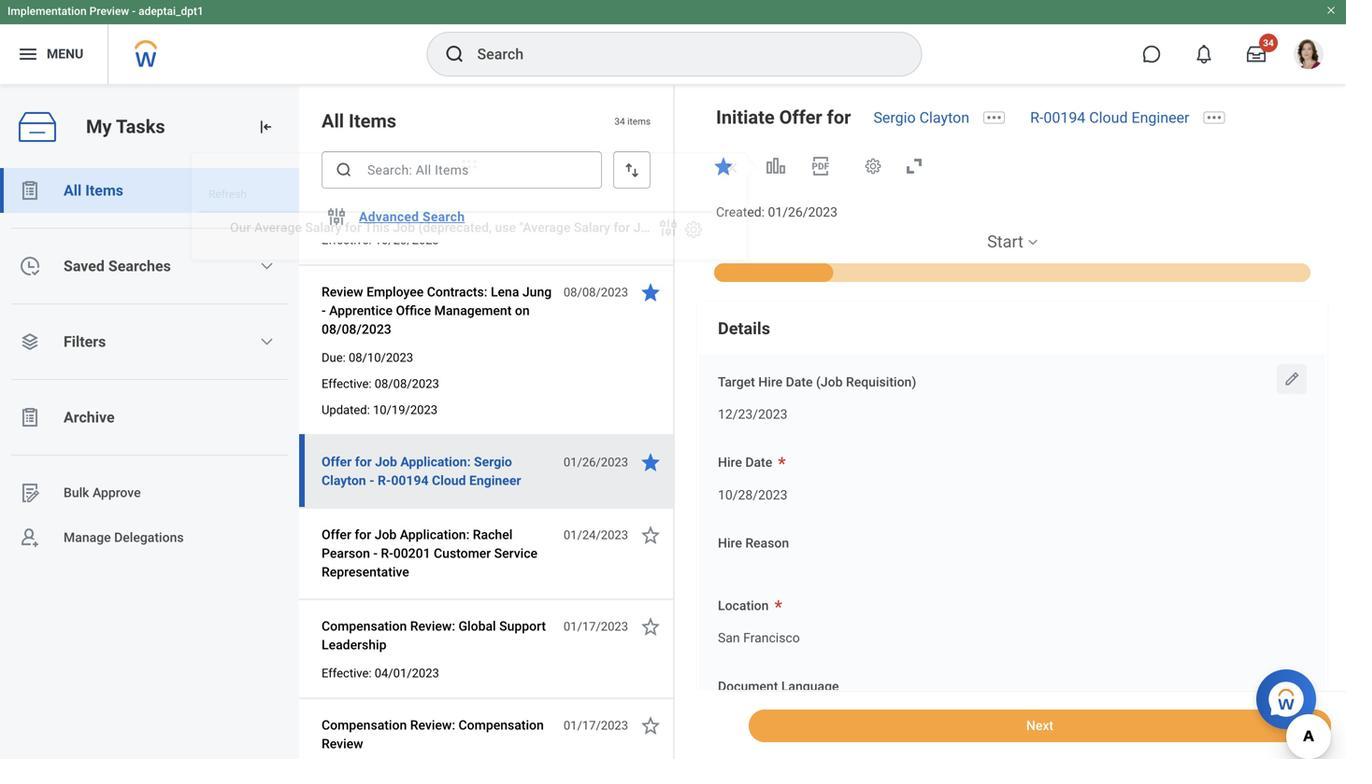 Task type: vqa. For each thing, say whether or not it's contained in the screenshot.
Unique
no



Task type: locate. For each thing, give the bounding box(es) containing it.
0 vertical spatial star image
[[639, 281, 662, 304]]

clayton up fullscreen image
[[919, 109, 969, 127]]

tasks
[[116, 116, 165, 138]]

for
[[827, 107, 851, 129], [345, 220, 362, 236], [614, 220, 630, 236], [355, 455, 372, 470], [355, 528, 371, 543]]

application:
[[400, 455, 471, 470], [400, 528, 470, 543]]

requisition)
[[846, 375, 916, 390]]

notifications large image
[[1195, 45, 1213, 64]]

34 for 34 items
[[615, 116, 625, 127]]

sergio up fullscreen image
[[873, 109, 916, 127]]

star image
[[712, 155, 735, 178], [639, 524, 662, 547], [639, 616, 662, 638]]

all inside item list element
[[322, 110, 344, 132]]

‎- up representative
[[373, 546, 378, 562]]

hire right target
[[758, 375, 783, 390]]

1 vertical spatial clayton
[[322, 473, 366, 489]]

star image for effective: 04/01/2023
[[639, 616, 662, 638]]

r- inside 'offer for job application: rachel pearson ‎- r-00201 customer service representative'
[[381, 546, 393, 562]]

0 horizontal spatial 34
[[615, 116, 625, 127]]

0 horizontal spatial salary
[[305, 220, 342, 236]]

adeptai_dpt1
[[138, 5, 204, 18]]

0 vertical spatial 01/26/2023
[[768, 205, 837, 220]]

offer for job application: sergio clayton ‎- r-00194 cloud engineer button
[[322, 451, 553, 493]]

sergio up rachel
[[474, 455, 512, 470]]

34 left profile logan mcneil icon
[[1263, 37, 1274, 49]]

sergio inside offer for job application: sergio clayton ‎- r-00194 cloud engineer
[[474, 455, 512, 470]]

details element
[[697, 302, 1327, 747]]

(job
[[816, 375, 843, 390]]

‎- down updated: 10/19/2023
[[369, 473, 374, 489]]

Search Workday  search field
[[477, 34, 883, 75]]

1 vertical spatial -
[[322, 303, 326, 319]]

justify image
[[17, 43, 39, 65]]

1 vertical spatial review:
[[410, 718, 455, 734]]

1 chevron down image from the top
[[259, 259, 274, 274]]

00194
[[1044, 109, 1086, 127], [391, 473, 429, 489]]

advanced search button
[[351, 198, 472, 236]]

reason
[[745, 536, 789, 552]]

-
[[132, 5, 136, 18], [322, 303, 326, 319]]

star image up the created:
[[712, 155, 735, 178]]

san
[[718, 631, 740, 646]]

1 vertical spatial sergio
[[474, 455, 512, 470]]

0 vertical spatial star image
[[712, 155, 735, 178]]

1 horizontal spatial engineer
[[1132, 109, 1189, 127]]

application: up "00201"
[[400, 528, 470, 543]]

chevron down image inside saved searches dropdown button
[[259, 259, 274, 274]]

review: inside compensation review: compensation review
[[410, 718, 455, 734]]

0 vertical spatial chevron down image
[[259, 259, 274, 274]]

review: down the 04/01/2023
[[410, 718, 455, 734]]

star image right 01/24/2023
[[639, 524, 662, 547]]

1 horizontal spatial cloud
[[1089, 109, 1128, 127]]

1 vertical spatial effective:
[[322, 377, 372, 391]]

- left apprentice
[[322, 303, 326, 319]]

08/08/2023
[[564, 286, 628, 300], [322, 322, 391, 337], [375, 377, 439, 391]]

application: inside 'offer for job application: rachel pearson ‎- r-00201 customer service representative'
[[400, 528, 470, 543]]

1 vertical spatial offer
[[322, 455, 352, 470]]

star image for offer for job application: sergio clayton ‎- r-00194 cloud engineer
[[639, 451, 662, 474]]

2 salary from the left
[[574, 220, 610, 236]]

1 vertical spatial engineer
[[469, 473, 521, 489]]

0 vertical spatial application:
[[400, 455, 471, 470]]

1 horizontal spatial -
[[322, 303, 326, 319]]

for up pearson
[[355, 528, 371, 543]]

all items
[[322, 110, 396, 132], [64, 182, 123, 200]]

0 horizontal spatial all items
[[64, 182, 123, 200]]

all right clipboard icon on the top of page
[[64, 182, 82, 200]]

1 vertical spatial 01/17/2023
[[564, 719, 628, 733]]

clayton
[[919, 109, 969, 127], [322, 473, 366, 489]]

profile")
[[659, 220, 706, 236]]

on
[[515, 303, 530, 319]]

0 horizontal spatial search image
[[335, 161, 353, 179]]

0 vertical spatial search image
[[444, 43, 466, 65]]

1 horizontal spatial clayton
[[919, 109, 969, 127]]

not
[[733, 220, 754, 236]]

all items inside item list element
[[322, 110, 396, 132]]

salary right average
[[305, 220, 342, 236]]

offer up view printable version (pdf) image
[[779, 107, 822, 129]]

review up apprentice
[[322, 285, 363, 300]]

next button
[[749, 710, 1331, 743]]

1 horizontal spatial 34
[[1263, 37, 1274, 49]]

34 for 34
[[1263, 37, 1274, 49]]

0 vertical spatial 34
[[1263, 37, 1274, 49]]

34 left the items
[[615, 116, 625, 127]]

review:
[[410, 619, 455, 635], [410, 718, 455, 734]]

for left this
[[345, 220, 362, 236]]

our average salary for this job (deprecated, use "average salary for job profile") (do not use)
[[230, 220, 784, 236]]

hire
[[758, 375, 783, 390], [718, 455, 742, 471], [718, 536, 742, 552]]

0 horizontal spatial engineer
[[469, 473, 521, 489]]

1 vertical spatial cloud
[[432, 473, 466, 489]]

location element
[[718, 619, 800, 653]]

review: inside the compensation review: global support leadership
[[410, 619, 455, 635]]

transformation import image
[[256, 118, 275, 136]]

clipboard image
[[19, 179, 41, 202]]

1 vertical spatial hire
[[718, 455, 742, 471]]

1 vertical spatial star image
[[639, 451, 662, 474]]

my tasks element
[[0, 86, 299, 760]]

workday assistant region
[[1256, 663, 1324, 730]]

all items inside button
[[64, 182, 123, 200]]

use)
[[757, 220, 784, 236]]

- inside menu banner
[[132, 5, 136, 18]]

offer inside offer for job application: sergio clayton ‎- r-00194 cloud engineer
[[322, 455, 352, 470]]

preview
[[89, 5, 129, 18]]

1 horizontal spatial sergio
[[873, 109, 916, 127]]

application: down 10/19/2023
[[400, 455, 471, 470]]

searches
[[108, 258, 171, 275]]

offer inside 'offer for job application: rachel pearson ‎- r-00201 customer service representative'
[[322, 528, 351, 543]]

compensation review: global support leadership button
[[322, 616, 553, 657]]

(do
[[709, 220, 730, 236]]

0 vertical spatial -
[[132, 5, 136, 18]]

rachel
[[473, 528, 513, 543]]

1 vertical spatial all items
[[64, 182, 123, 200]]

0 vertical spatial hire
[[758, 375, 783, 390]]

user plus image
[[19, 527, 41, 550]]

1 vertical spatial 01/26/2023
[[564, 456, 628, 470]]

list containing all items
[[0, 168, 299, 561]]

gear image
[[864, 157, 882, 176]]

0 vertical spatial offer
[[779, 107, 822, 129]]

next
[[1026, 719, 1054, 734]]

hire up hire date element
[[718, 455, 742, 471]]

1 salary from the left
[[305, 220, 342, 236]]

2 vertical spatial star image
[[639, 715, 662, 738]]

00201
[[393, 546, 431, 562]]

2 vertical spatial r-
[[381, 546, 393, 562]]

sergio clayton
[[873, 109, 969, 127]]

view printable version (pdf) image
[[810, 155, 832, 178]]

1 vertical spatial r-
[[378, 473, 391, 489]]

offer for offer for job application: rachel pearson ‎- r-00201 customer service representative
[[322, 528, 351, 543]]

all items button
[[0, 168, 299, 213]]

application: inside offer for job application: sergio clayton ‎- r-00194 cloud engineer
[[400, 455, 471, 470]]

‎-
[[369, 473, 374, 489], [373, 546, 378, 562]]

0 horizontal spatial cloud
[[432, 473, 466, 489]]

effective:
[[322, 233, 372, 247], [322, 377, 372, 391], [322, 667, 372, 681]]

review down effective: 04/01/2023
[[322, 737, 363, 752]]

all right transformation import icon
[[322, 110, 344, 132]]

star image
[[639, 281, 662, 304], [639, 451, 662, 474], [639, 715, 662, 738]]

2 vertical spatial hire
[[718, 536, 742, 552]]

sergio
[[873, 109, 916, 127], [474, 455, 512, 470]]

1 vertical spatial 08/08/2023
[[322, 322, 391, 337]]

initiate offer for
[[716, 107, 851, 129]]

language
[[781, 679, 839, 695]]

effective: down leadership
[[322, 667, 372, 681]]

1 review: from the top
[[410, 619, 455, 635]]

0 horizontal spatial all
[[64, 182, 82, 200]]

effective: down configure icon
[[322, 233, 372, 247]]

0 horizontal spatial -
[[132, 5, 136, 18]]

10/23/2023
[[375, 233, 439, 247]]

1 horizontal spatial items
[[349, 110, 396, 132]]

08/10/2023
[[349, 351, 413, 365]]

2 vertical spatial effective:
[[322, 667, 372, 681]]

for down updated: 10/19/2023
[[355, 455, 372, 470]]

0 horizontal spatial 01/26/2023
[[564, 456, 628, 470]]

chevron down image for filters
[[259, 335, 274, 350]]

2 vertical spatial 08/08/2023
[[375, 377, 439, 391]]

job
[[393, 220, 415, 236], [633, 220, 656, 236], [375, 455, 397, 470], [375, 528, 397, 543]]

08/08/2023 right 'jung' at left top
[[564, 286, 628, 300]]

list
[[0, 168, 299, 561]]

offer up pearson
[[322, 528, 351, 543]]

my tasks
[[86, 116, 165, 138]]

representative
[[322, 565, 409, 580]]

1 vertical spatial star image
[[639, 524, 662, 547]]

0 horizontal spatial 00194
[[391, 473, 429, 489]]

search image
[[444, 43, 466, 65], [335, 161, 353, 179]]

1 vertical spatial chevron down image
[[259, 335, 274, 350]]

‎- inside 'offer for job application: rachel pearson ‎- r-00201 customer service representative'
[[373, 546, 378, 562]]

details
[[718, 319, 770, 339]]

1 vertical spatial review
[[322, 737, 363, 752]]

bulk approve link
[[0, 471, 299, 516]]

10/19/2023
[[373, 403, 438, 417]]

1 vertical spatial date
[[745, 455, 772, 471]]

1 review from the top
[[322, 285, 363, 300]]

2 vertical spatial star image
[[639, 616, 662, 638]]

08/08/2023 up 10/19/2023
[[375, 377, 439, 391]]

chevron down image
[[259, 259, 274, 274], [259, 335, 274, 350]]

date
[[786, 375, 813, 390], [745, 455, 772, 471]]

08/08/2023 down apprentice
[[322, 322, 391, 337]]

1 horizontal spatial salary
[[574, 220, 610, 236]]

offer down "updated:" on the left of page
[[322, 455, 352, 470]]

review inside review employee contracts: lena jung - apprentice office management on 08/08/2023
[[322, 285, 363, 300]]

34 items
[[615, 116, 651, 127]]

compensation
[[322, 619, 407, 635], [322, 718, 407, 734], [459, 718, 544, 734]]

salary right "average
[[574, 220, 610, 236]]

1 vertical spatial application:
[[400, 528, 470, 543]]

effective: up "updated:" on the left of page
[[322, 377, 372, 391]]

2 vertical spatial offer
[[322, 528, 351, 543]]

updated: 10/19/2023
[[322, 403, 438, 417]]

0 vertical spatial review
[[322, 285, 363, 300]]

2 review from the top
[[322, 737, 363, 752]]

0 vertical spatial all
[[322, 110, 344, 132]]

2 01/17/2023 from the top
[[564, 719, 628, 733]]

01/17/2023
[[564, 620, 628, 634], [564, 719, 628, 733]]

2 star image from the top
[[639, 451, 662, 474]]

manage delegations
[[64, 531, 184, 546]]

San Francisco text field
[[718, 620, 800, 652]]

0 vertical spatial engineer
[[1132, 109, 1189, 127]]

0 vertical spatial 01/17/2023
[[564, 620, 628, 634]]

34 inside item list element
[[615, 116, 625, 127]]

0 vertical spatial all items
[[322, 110, 396, 132]]

r- inside offer for job application: sergio clayton ‎- r-00194 cloud engineer
[[378, 473, 391, 489]]

01/26/2023 up use)
[[768, 205, 837, 220]]

3 effective: from the top
[[322, 667, 372, 681]]

clayton down "updated:" on the left of page
[[322, 473, 366, 489]]

0 vertical spatial effective:
[[322, 233, 372, 247]]

effective: 08/08/2023
[[322, 377, 439, 391]]

2 review: from the top
[[410, 718, 455, 734]]

- right preview
[[132, 5, 136, 18]]

0 vertical spatial 00194
[[1044, 109, 1086, 127]]

3 star image from the top
[[639, 715, 662, 738]]

0 vertical spatial items
[[349, 110, 396, 132]]

1 vertical spatial 34
[[615, 116, 625, 127]]

- inside review employee contracts: lena jung - apprentice office management on 08/08/2023
[[322, 303, 326, 319]]

our average salary for this job (deprecated, use "average salary for job profile") (do not use) dialog
[[191, 152, 784, 261]]

12/23/2023 text field
[[718, 396, 787, 428]]

compensation for compensation review: global support leadership
[[322, 619, 407, 635]]

application: for customer
[[400, 528, 470, 543]]

0 vertical spatial sergio
[[873, 109, 916, 127]]

date up hire date element
[[745, 455, 772, 471]]

2 effective: from the top
[[322, 377, 372, 391]]

0 vertical spatial clayton
[[919, 109, 969, 127]]

all inside button
[[64, 182, 82, 200]]

1 01/17/2023 from the top
[[564, 620, 628, 634]]

0 vertical spatial review:
[[410, 619, 455, 635]]

1 horizontal spatial all items
[[322, 110, 396, 132]]

review: left global
[[410, 619, 455, 635]]

menu button
[[0, 24, 108, 84]]

hire date element
[[718, 476, 787, 510]]

34 inside button
[[1263, 37, 1274, 49]]

‎- inside offer for job application: sergio clayton ‎- r-00194 cloud engineer
[[369, 473, 374, 489]]

0 vertical spatial r-
[[1030, 109, 1044, 127]]

location
[[718, 599, 769, 614]]

2 chevron down image from the top
[[259, 335, 274, 350]]

1 horizontal spatial all
[[322, 110, 344, 132]]

office
[[396, 303, 431, 319]]

bulk
[[64, 486, 89, 501]]

menu
[[47, 46, 83, 62]]

compensation review: global support leadership
[[322, 619, 546, 653]]

for up view printable version (pdf) image
[[827, 107, 851, 129]]

0 vertical spatial date
[[786, 375, 813, 390]]

manage delegations link
[[0, 516, 299, 561]]

chevron down image inside filters dropdown button
[[259, 335, 274, 350]]

star image left the san
[[639, 616, 662, 638]]

r-
[[1030, 109, 1044, 127], [378, 473, 391, 489], [381, 546, 393, 562]]

01/26/2023 up 01/24/2023
[[564, 456, 628, 470]]

review
[[322, 285, 363, 300], [322, 737, 363, 752]]

1 vertical spatial 00194
[[391, 473, 429, 489]]

1 horizontal spatial 00194
[[1044, 109, 1086, 127]]

date left (job
[[786, 375, 813, 390]]

1 horizontal spatial 01/26/2023
[[768, 205, 837, 220]]

1 effective: from the top
[[322, 233, 372, 247]]

1 vertical spatial ‎-
[[373, 546, 378, 562]]

0 vertical spatial ‎-
[[369, 473, 374, 489]]

employee
[[366, 285, 424, 300]]

0 horizontal spatial sergio
[[474, 455, 512, 470]]

hire reason
[[718, 536, 789, 552]]

1 vertical spatial items
[[85, 182, 123, 200]]

compensation inside the compensation review: global support leadership
[[322, 619, 407, 635]]

configure image
[[683, 220, 704, 240]]

00194 inside offer for job application: sergio clayton ‎- r-00194 cloud engineer
[[391, 473, 429, 489]]

review: for compensation
[[410, 718, 455, 734]]

0 horizontal spatial items
[[85, 182, 123, 200]]

view related information image
[[765, 155, 787, 178]]

hire left "reason"
[[718, 536, 742, 552]]

1 vertical spatial all
[[64, 182, 82, 200]]

francisco
[[743, 631, 800, 646]]

close view related information image
[[724, 161, 739, 176]]

our
[[230, 220, 251, 236]]

jung
[[522, 285, 552, 300]]

perspective image
[[19, 331, 41, 353]]

implementation
[[7, 5, 87, 18]]

0 horizontal spatial clayton
[[322, 473, 366, 489]]

engineer
[[1132, 109, 1189, 127], [469, 473, 521, 489]]



Task type: describe. For each thing, give the bounding box(es) containing it.
for left 'configure and view chart data' icon
[[614, 220, 630, 236]]

apprentice
[[329, 303, 393, 319]]

effective: for effective: 04/01/2023
[[322, 667, 372, 681]]

clayton inside offer for job application: sergio clayton ‎- r-00194 cloud engineer
[[322, 473, 366, 489]]

offer for offer for job application: sergio clayton ‎- r-00194 cloud engineer
[[322, 455, 352, 470]]

hire date
[[718, 455, 772, 471]]

start
[[987, 232, 1023, 252]]

due: 08/10/2023
[[322, 351, 413, 365]]

start button
[[987, 231, 1023, 253]]

sergio clayton link
[[873, 109, 969, 127]]

job inside 'offer for job application: rachel pearson ‎- r-00201 customer service representative'
[[375, 528, 397, 543]]

effective: for effective: 10/23/2023
[[322, 233, 372, 247]]

1 star image from the top
[[639, 281, 662, 304]]

offer for job application: rachel pearson ‎- r-00201 customer service representative
[[322, 528, 538, 580]]

1 horizontal spatial search image
[[444, 43, 466, 65]]

clock check image
[[19, 255, 41, 278]]

delegations
[[114, 531, 184, 546]]

10/28/2023
[[718, 488, 787, 503]]

close environment banner image
[[1326, 5, 1337, 16]]

created:
[[716, 205, 765, 220]]

r-00194 cloud engineer link
[[1030, 109, 1189, 127]]

service
[[494, 546, 538, 562]]

application: for cloud
[[400, 455, 471, 470]]

target hire date (job requisition)
[[718, 375, 916, 390]]

target
[[718, 375, 755, 390]]

0 vertical spatial cloud
[[1089, 109, 1128, 127]]

customer
[[434, 546, 491, 562]]

hire for hire reason
[[718, 536, 742, 552]]

engineer inside offer for job application: sergio clayton ‎- r-00194 cloud engineer
[[469, 473, 521, 489]]

star image for 01/24/2023
[[639, 524, 662, 547]]

01/17/2023 for compensation review: global support leadership
[[564, 620, 628, 634]]

r- for offer for job application: rachel pearson ‎- r-00201 customer service representative
[[381, 546, 393, 562]]

rename image
[[19, 482, 41, 505]]

support
[[499, 619, 546, 635]]

08/08/2023 inside review employee contracts: lena jung - apprentice office management on 08/08/2023
[[322, 322, 391, 337]]

pearson
[[322, 546, 370, 562]]

average
[[254, 220, 302, 236]]

r-00194 cloud engineer
[[1030, 109, 1189, 127]]

profile logan mcneil image
[[1294, 39, 1324, 73]]

1 horizontal spatial date
[[786, 375, 813, 390]]

filters
[[64, 333, 106, 351]]

menu banner
[[0, 0, 1346, 84]]

for inside offer for job application: sergio clayton ‎- r-00194 cloud engineer
[[355, 455, 372, 470]]

advanced search
[[359, 209, 465, 225]]

bulk approve
[[64, 486, 141, 501]]

target hire date (job requisition) element
[[718, 395, 787, 429]]

effective: 04/01/2023
[[322, 667, 439, 681]]

offer for job application: rachel pearson ‎- r-00201 customer service representative button
[[322, 524, 553, 584]]

offer for job application: sergio clayton ‎- r-00194 cloud engineer
[[322, 455, 521, 489]]

document language
[[718, 679, 839, 695]]

effective: for effective: 08/08/2023
[[322, 377, 372, 391]]

approve
[[93, 486, 141, 501]]

collapse image
[[208, 221, 224, 237]]

fullscreen image
[[903, 155, 925, 178]]

compensation review: compensation review
[[322, 718, 544, 752]]

updated:
[[322, 403, 370, 417]]

clipboard image
[[19, 407, 41, 429]]

for inside 'offer for job application: rachel pearson ‎- r-00201 customer service representative'
[[355, 528, 371, 543]]

cloud inside offer for job application: sergio clayton ‎- r-00194 cloud engineer
[[432, 473, 466, 489]]

12/23/2023
[[718, 407, 787, 423]]

(deprecated,
[[418, 220, 492, 236]]

use
[[495, 220, 516, 236]]

item list element
[[299, 86, 675, 760]]

contracts:
[[427, 285, 487, 300]]

"average
[[519, 220, 571, 236]]

hire for hire date
[[718, 455, 742, 471]]

01/17/2023 for compensation review: compensation review
[[564, 719, 628, 733]]

04/01/2023
[[375, 667, 439, 681]]

my
[[86, 116, 112, 138]]

filters button
[[0, 320, 299, 365]]

move modal image
[[451, 153, 488, 176]]

this
[[364, 220, 390, 236]]

implementation preview -   adeptai_dpt1
[[7, 5, 204, 18]]

saved searches button
[[0, 244, 299, 289]]

archive button
[[0, 395, 299, 440]]

review inside compensation review: compensation review
[[322, 737, 363, 752]]

items inside item list element
[[349, 110, 396, 132]]

search
[[423, 209, 465, 225]]

refresh link
[[208, 188, 247, 201]]

due:
[[322, 351, 346, 365]]

compensation review: compensation review button
[[322, 715, 553, 756]]

0 horizontal spatial date
[[745, 455, 772, 471]]

configure image
[[325, 206, 348, 228]]

leadership
[[322, 638, 386, 653]]

inbox large image
[[1247, 45, 1266, 64]]

0 vertical spatial 08/08/2023
[[564, 286, 628, 300]]

archive
[[64, 409, 115, 427]]

initiate
[[716, 107, 775, 129]]

saved searches
[[64, 258, 171, 275]]

created: 01/26/2023
[[716, 205, 837, 220]]

10/28/2023 text field
[[718, 477, 787, 509]]

‎- for clayton
[[369, 473, 374, 489]]

01/24/2023
[[564, 529, 628, 543]]

configure and view chart data image
[[657, 217, 680, 239]]

start navigation
[[697, 231, 1327, 282]]

chevron down image for saved searches
[[259, 259, 274, 274]]

job inside offer for job application: sergio clayton ‎- r-00194 cloud engineer
[[375, 455, 397, 470]]

refresh
[[208, 188, 247, 201]]

effective: 10/23/2023
[[322, 233, 439, 247]]

review employee contracts: lena jung - apprentice office management on 08/08/2023
[[322, 285, 552, 337]]

01/26/2023 inside item list element
[[564, 456, 628, 470]]

review: for global
[[410, 619, 455, 635]]

advanced
[[359, 209, 419, 225]]

lena
[[491, 285, 519, 300]]

saved
[[64, 258, 105, 275]]

star image for compensation review: compensation review
[[639, 715, 662, 738]]

manage
[[64, 531, 111, 546]]

items inside button
[[85, 182, 123, 200]]

edit image
[[1283, 370, 1301, 389]]

management
[[434, 303, 512, 319]]

document
[[718, 679, 778, 695]]

review employee contracts: lena jung - apprentice office management on 08/08/2023 button
[[322, 281, 553, 341]]

‎- for pearson
[[373, 546, 378, 562]]

san francisco
[[718, 631, 800, 646]]

1 vertical spatial search image
[[335, 161, 353, 179]]

compensation for compensation review: compensation review
[[322, 718, 407, 734]]

r- for offer for job application: sergio clayton ‎- r-00194 cloud engineer
[[378, 473, 391, 489]]

global
[[459, 619, 496, 635]]



